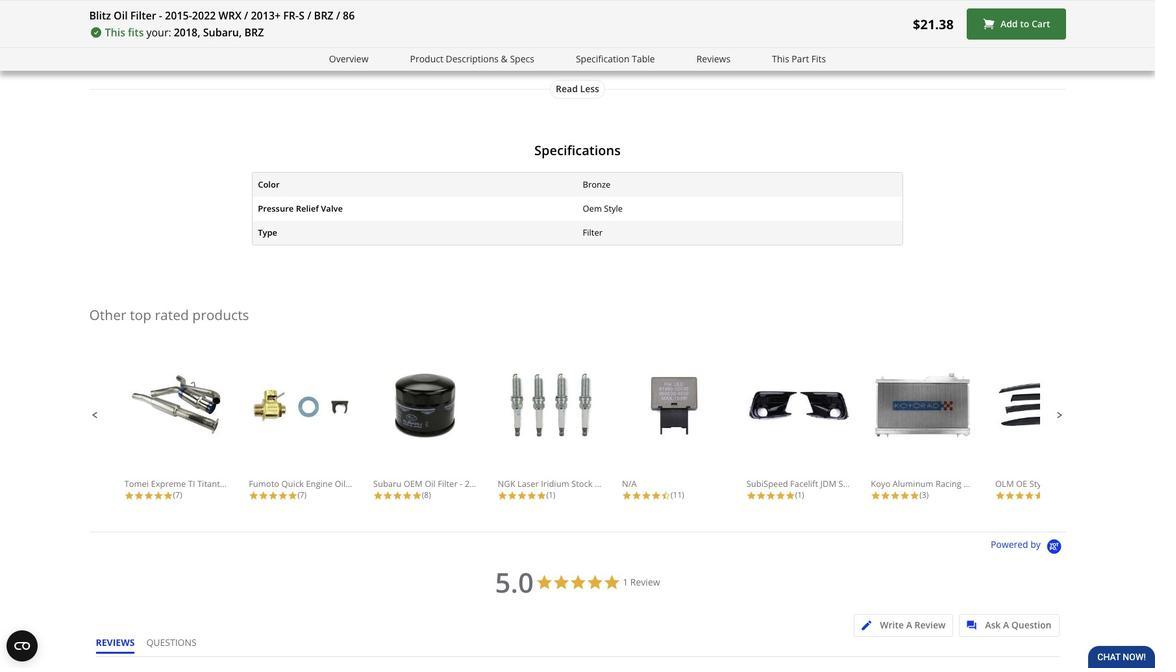Task type: describe. For each thing, give the bounding box(es) containing it.
4 star image from the left
[[278, 491, 288, 501]]

- inside subaru oem oil filter - 2015+ wrx link
[[460, 478, 462, 490]]

this part fits
[[772, 53, 826, 65]]

1 horizontal spatial 86
[[343, 8, 355, 23]]

ngk
[[498, 478, 515, 490]]

facelift
[[790, 478, 818, 490]]

specification table
[[576, 53, 655, 65]]

$21.38
[[913, 15, 954, 33]]

this part fits link
[[772, 52, 826, 67]]

9 star image from the left
[[746, 491, 756, 501]]

product
[[410, 53, 443, 65]]

rain
[[1050, 478, 1068, 490]]

tomei
[[124, 478, 149, 490]]

7 star image from the left
[[383, 491, 393, 501]]

scion fr-s blitz oil filter scion frs blitz oil filter subaru brz blitz oil filter toyota gt-86 blitz oil filter
[[89, 6, 220, 71]]

color
[[258, 178, 280, 190]]

reviews
[[96, 636, 135, 649]]

reviews link
[[696, 52, 730, 67]]

koyo aluminum racing radiator -...
[[871, 478, 1009, 490]]

n/a
[[622, 478, 637, 490]]

1 horizontal spatial s
[[299, 8, 305, 23]]

drain
[[348, 478, 369, 490]]

question
[[1011, 619, 1052, 631]]

add
[[1000, 18, 1018, 30]]

5 star image from the left
[[373, 491, 383, 501]]

19 star image from the left
[[881, 491, 890, 501]]

s inside scion fr-s blitz oil filter scion frs blitz oil filter subaru brz blitz oil filter toyota gt-86 blitz oil filter
[[133, 6, 139, 20]]

filter down '2018,'
[[188, 40, 212, 54]]

10 star image from the left
[[756, 491, 766, 501]]

1 review
[[623, 576, 660, 588]]

24 star image from the left
[[1025, 491, 1034, 501]]

back...
[[253, 478, 278, 490]]

products
[[192, 306, 249, 324]]

descriptions
[[446, 53, 499, 65]]

table
[[632, 53, 655, 65]]

gt-
[[125, 57, 141, 71]]

tomei expreme ti titantium cat-back...
[[124, 478, 278, 490]]

... inside 'link'
[[1103, 478, 1110, 490]]

subaru,
[[203, 25, 242, 40]]

fumoto quick engine oil drain valve... link
[[249, 371, 399, 490]]

(7) for expreme
[[173, 490, 182, 501]]

- inside olm oe style rain guards -... 'link'
[[1101, 478, 1103, 490]]

your:
[[146, 25, 171, 40]]

powered
[[991, 538, 1028, 551]]

subispeed facelift jdm style...
[[746, 478, 864, 490]]

olm oe style rain guards -...
[[995, 478, 1110, 490]]

add to cart
[[1000, 18, 1050, 30]]

fits
[[128, 25, 144, 40]]

4 star image from the left
[[259, 491, 268, 501]]

(2)
[[1044, 490, 1053, 501]]

23 star image from the left
[[1015, 491, 1025, 501]]

ngk laser iridium stock heat range... link
[[498, 371, 647, 490]]

2 scion from the top
[[89, 23, 115, 37]]

filter down oem
[[583, 227, 603, 238]]

cart
[[1032, 18, 1050, 30]]

2 star image from the left
[[144, 491, 154, 501]]

(7) for quick
[[297, 490, 307, 501]]

racing
[[936, 478, 961, 490]]

2 total reviews element
[[995, 490, 1099, 501]]

overview link
[[329, 52, 368, 67]]

pressure
[[258, 202, 294, 214]]

1 ... from the left
[[1002, 478, 1009, 490]]

blitz oil filter - 2015-2022 wrx / 2013+ fr-s / brz / 86
[[89, 8, 355, 23]]

overview
[[329, 53, 368, 65]]

add to cart button
[[967, 8, 1066, 40]]

stock
[[571, 478, 593, 490]]

tomei expreme ti titantium cat-back... link
[[124, 371, 278, 490]]

3 star image from the left
[[249, 491, 259, 501]]

filter up fits
[[130, 8, 156, 23]]

3 star image from the left
[[163, 491, 173, 501]]

2015-
[[165, 8, 192, 23]]

toyota
[[89, 57, 122, 71]]

ask a question button
[[959, 614, 1059, 637]]

86 inside scion fr-s blitz oil filter scion frs blitz oil filter subaru brz blitz oil filter toyota gt-86 blitz oil filter
[[141, 57, 153, 71]]

questions
[[146, 636, 197, 649]]

specs
[[510, 53, 534, 65]]

style...
[[838, 478, 864, 490]]

12 star image from the left
[[517, 491, 527, 501]]

laser
[[517, 478, 539, 490]]

product descriptions & specs link
[[410, 52, 534, 67]]

9 star image from the left
[[402, 491, 412, 501]]

15 star image from the left
[[1034, 491, 1044, 501]]

2013+
[[251, 8, 281, 23]]

titantium
[[197, 478, 235, 490]]

1 horizontal spatial brz
[[244, 25, 264, 40]]

wrx for 2015+
[[491, 478, 509, 490]]

by
[[1031, 538, 1041, 551]]

read less
[[556, 83, 599, 95]]

write a review button
[[854, 614, 953, 637]]

21 star image from the left
[[900, 491, 910, 501]]

koyo aluminum racing radiator -... link
[[871, 371, 1009, 490]]

&
[[501, 53, 508, 65]]

ask
[[985, 619, 1001, 631]]

1 scion from the top
[[89, 6, 115, 20]]

frs
[[118, 23, 135, 37]]

radiator
[[964, 478, 997, 490]]

11 star image from the left
[[776, 491, 785, 501]]

olm
[[995, 478, 1014, 490]]

14 star image from the left
[[1005, 491, 1015, 501]]

half star image
[[661, 491, 671, 501]]

- up your:
[[159, 8, 162, 23]]

open widget image
[[6, 630, 38, 662]]

(1) for facelift
[[795, 490, 804, 501]]

8 star image from the left
[[651, 491, 661, 501]]

8 total reviews element
[[373, 490, 477, 501]]



Task type: vqa. For each thing, say whether or not it's contained in the screenshot.


Task type: locate. For each thing, give the bounding box(es) containing it.
0 horizontal spatial this
[[105, 25, 125, 40]]

review
[[630, 576, 660, 588], [915, 619, 946, 631]]

subaru
[[89, 40, 124, 54], [373, 478, 401, 490]]

bronze
[[583, 178, 611, 190]]

2018,
[[174, 25, 200, 40]]

1 total reviews element
[[498, 490, 602, 501], [746, 490, 850, 501]]

ask a question
[[985, 619, 1052, 631]]

1 horizontal spatial 7 total reviews element
[[249, 490, 353, 501]]

part
[[792, 53, 809, 65]]

style right oem
[[604, 202, 623, 214]]

1 vertical spatial subaru
[[373, 478, 401, 490]]

filter
[[181, 6, 205, 20], [130, 8, 156, 23], [177, 23, 202, 37], [188, 40, 212, 54], [195, 57, 220, 71], [583, 227, 603, 238], [438, 478, 458, 490]]

tab panel
[[96, 657, 1059, 668]]

1 total reviews element for laser
[[498, 490, 602, 501]]

wrx up 'subaru,'
[[219, 8, 241, 23]]

this fits your: 2018, subaru, brz
[[105, 25, 264, 40]]

1 horizontal spatial wrx
[[491, 478, 509, 490]]

scion left frs
[[89, 23, 115, 37]]

this for this part fits
[[772, 53, 789, 65]]

0 vertical spatial 86
[[343, 8, 355, 23]]

guards
[[1070, 478, 1099, 490]]

0 vertical spatial this
[[105, 25, 125, 40]]

(1) right laser
[[546, 490, 555, 501]]

/ left 2013+
[[244, 8, 248, 23]]

valve
[[321, 202, 343, 214]]

tab list
[[96, 636, 208, 656]]

0 horizontal spatial wrx
[[219, 8, 241, 23]]

brz inside scion fr-s blitz oil filter scion frs blitz oil filter subaru brz blitz oil filter toyota gt-86 blitz oil filter
[[127, 40, 146, 54]]

1 horizontal spatial review
[[915, 619, 946, 631]]

7 total reviews element for quick
[[249, 490, 353, 501]]

dialog image
[[967, 621, 983, 630]]

iridium
[[541, 478, 569, 490]]

subaru inside scion fr-s blitz oil filter scion frs blitz oil filter subaru brz blitz oil filter toyota gt-86 blitz oil filter
[[89, 40, 124, 54]]

18 star image from the left
[[871, 491, 881, 501]]

1 vertical spatial 86
[[141, 57, 153, 71]]

1 vertical spatial wrx
[[491, 478, 509, 490]]

engine
[[306, 478, 333, 490]]

tab list containing reviews
[[96, 636, 208, 656]]

fits
[[811, 53, 826, 65]]

n/a link
[[622, 371, 726, 490]]

0 horizontal spatial subaru
[[89, 40, 124, 54]]

1 horizontal spatial fr-
[[283, 8, 299, 23]]

1 horizontal spatial style
[[1030, 478, 1048, 490]]

relief
[[296, 202, 319, 214]]

- inside koyo aluminum racing radiator -... link
[[999, 478, 1002, 490]]

this left fits
[[105, 25, 125, 40]]

1 star image from the left
[[134, 491, 144, 501]]

1 horizontal spatial subaru
[[373, 478, 401, 490]]

filter up '2018,'
[[181, 6, 205, 20]]

1 vertical spatial this
[[772, 53, 789, 65]]

0 horizontal spatial style
[[604, 202, 623, 214]]

1 1 total reviews element from the left
[[498, 490, 602, 501]]

... right guards
[[1103, 478, 1110, 490]]

13 star image from the left
[[527, 491, 537, 501]]

oem
[[404, 478, 423, 490]]

style
[[604, 202, 623, 214], [1030, 478, 1048, 490]]

0 horizontal spatial (7)
[[173, 490, 182, 501]]

0 horizontal spatial /
[[244, 8, 248, 23]]

86 down your:
[[141, 57, 153, 71]]

ngk laser iridium stock heat range...
[[498, 478, 647, 490]]

6 star image from the left
[[288, 491, 297, 501]]

this left part on the top right
[[772, 53, 789, 65]]

review right 'write'
[[915, 619, 946, 631]]

brz down fits
[[127, 40, 146, 54]]

11 total reviews element
[[622, 490, 726, 501]]

aluminum
[[893, 478, 933, 490]]

read
[[556, 83, 578, 95]]

ti
[[188, 478, 195, 490]]

write a review
[[880, 619, 946, 631]]

15 star image from the left
[[632, 491, 642, 501]]

2 ... from the left
[[1103, 478, 1110, 490]]

1 (7) from the left
[[173, 490, 182, 501]]

brz for scion fr-s blitz oil filter scion frs blitz oil filter subaru brz blitz oil filter toyota gt-86 blitz oil filter
[[127, 40, 146, 54]]

0 horizontal spatial (1)
[[546, 490, 555, 501]]

0 horizontal spatial 1 total reviews element
[[498, 490, 602, 501]]

(7)
[[173, 490, 182, 501], [297, 490, 307, 501]]

5.0
[[495, 564, 534, 601]]

/ right 2013+
[[307, 8, 311, 23]]

fr- up frs
[[118, 6, 133, 20]]

0 horizontal spatial 7 total reviews element
[[124, 490, 228, 501]]

1 (1) from the left
[[546, 490, 555, 501]]

1 horizontal spatial (7)
[[297, 490, 307, 501]]

2 a from the left
[[1003, 619, 1009, 631]]

0 horizontal spatial a
[[906, 619, 912, 631]]

filter right your:
[[177, 23, 202, 37]]

wrx right 2015+
[[491, 478, 509, 490]]

0 vertical spatial style
[[604, 202, 623, 214]]

s up frs
[[133, 6, 139, 20]]

14 star image from the left
[[622, 491, 632, 501]]

a right ask
[[1003, 619, 1009, 631]]

expreme
[[151, 478, 186, 490]]

1 horizontal spatial ...
[[1103, 478, 1110, 490]]

3 / from the left
[[336, 8, 340, 23]]

olm oe style rain guards -... link
[[995, 371, 1110, 490]]

jdm
[[820, 478, 836, 490]]

top
[[130, 306, 151, 324]]

5 star image from the left
[[268, 491, 278, 501]]

specification
[[576, 53, 630, 65]]

koyo
[[871, 478, 890, 490]]

fr- right 2013+
[[283, 8, 299, 23]]

2 / from the left
[[307, 8, 311, 23]]

0 horizontal spatial fr-
[[118, 6, 133, 20]]

5.0 star rating element
[[495, 564, 534, 601]]

1 horizontal spatial (1)
[[795, 490, 804, 501]]

1
[[623, 576, 628, 588]]

1 star image from the left
[[124, 491, 134, 501]]

1 vertical spatial style
[[1030, 478, 1048, 490]]

7 total reviews element for expreme
[[124, 490, 228, 501]]

(1) left jdm
[[795, 490, 804, 501]]

filter right (8)
[[438, 478, 458, 490]]

1 a from the left
[[906, 619, 912, 631]]

8 star image from the left
[[393, 491, 402, 501]]

this for this fits your: 2018, subaru, brz
[[105, 25, 125, 40]]

star image
[[134, 491, 144, 501], [154, 491, 163, 501], [163, 491, 173, 501], [278, 491, 288, 501], [373, 491, 383, 501], [498, 491, 507, 501], [537, 491, 546, 501], [651, 491, 661, 501], [746, 491, 756, 501], [756, 491, 766, 501], [776, 491, 785, 501], [785, 491, 795, 501], [910, 491, 920, 501], [1005, 491, 1015, 501], [1034, 491, 1044, 501]]

type
[[258, 227, 277, 238]]

write no frame image
[[862, 621, 878, 630]]

22 star image from the left
[[995, 491, 1005, 501]]

scion up toyota
[[89, 6, 115, 20]]

powered by
[[991, 538, 1043, 551]]

style inside 'link'
[[1030, 478, 1048, 490]]

-
[[159, 8, 162, 23], [460, 478, 462, 490], [999, 478, 1002, 490], [1101, 478, 1103, 490]]

16 star image from the left
[[642, 491, 651, 501]]

2015+
[[465, 478, 489, 490]]

product descriptions & specs
[[410, 53, 534, 65]]

0 horizontal spatial review
[[630, 576, 660, 588]]

2 star image from the left
[[154, 491, 163, 501]]

write
[[880, 619, 904, 631]]

subaru up toyota
[[89, 40, 124, 54]]

- left 2015+
[[460, 478, 462, 490]]

(7) left ti
[[173, 490, 182, 501]]

fr- inside scion fr-s blitz oil filter scion frs blitz oil filter subaru brz blitz oil filter toyota gt-86 blitz oil filter
[[118, 6, 133, 20]]

2 horizontal spatial brz
[[314, 8, 333, 23]]

a for ask
[[1003, 619, 1009, 631]]

heat
[[595, 478, 613, 490]]

1 horizontal spatial this
[[772, 53, 789, 65]]

1 vertical spatial scion
[[89, 23, 115, 37]]

7 star image from the left
[[537, 491, 546, 501]]

fumoto
[[249, 478, 279, 490]]

12 star image from the left
[[785, 491, 795, 501]]

brz down 2013+
[[244, 25, 264, 40]]

oem style
[[583, 202, 623, 214]]

2 (1) from the left
[[795, 490, 804, 501]]

powered by link
[[991, 538, 1066, 555]]

other
[[89, 306, 126, 324]]

17 star image from the left
[[766, 491, 776, 501]]

review inside write a review dropdown button
[[915, 619, 946, 631]]

(7) right back...
[[297, 490, 307, 501]]

style right oe
[[1030, 478, 1048, 490]]

subispeed facelift jdm style... link
[[746, 371, 864, 490]]

1 vertical spatial review
[[915, 619, 946, 631]]

this inside this part fits link
[[772, 53, 789, 65]]

star image
[[124, 491, 134, 501], [144, 491, 154, 501], [249, 491, 259, 501], [259, 491, 268, 501], [268, 491, 278, 501], [288, 491, 297, 501], [383, 491, 393, 501], [393, 491, 402, 501], [402, 491, 412, 501], [412, 491, 422, 501], [507, 491, 517, 501], [517, 491, 527, 501], [527, 491, 537, 501], [622, 491, 632, 501], [632, 491, 642, 501], [642, 491, 651, 501], [766, 491, 776, 501], [871, 491, 881, 501], [881, 491, 890, 501], [890, 491, 900, 501], [900, 491, 910, 501], [995, 491, 1005, 501], [1015, 491, 1025, 501], [1025, 491, 1034, 501]]

rated
[[155, 306, 189, 324]]

0 horizontal spatial s
[[133, 6, 139, 20]]

13 star image from the left
[[910, 491, 920, 501]]

0 horizontal spatial 86
[[141, 57, 153, 71]]

1 horizontal spatial 1 total reviews element
[[746, 490, 850, 501]]

1 / from the left
[[244, 8, 248, 23]]

brz for blitz oil filter - 2015-2022 wrx / 2013+ fr-s / brz / 86
[[314, 8, 333, 23]]

11 star image from the left
[[507, 491, 517, 501]]

2 horizontal spatial /
[[336, 8, 340, 23]]

specifications
[[534, 142, 621, 159]]

20 star image from the left
[[890, 491, 900, 501]]

1 total reviews element for facelift
[[746, 490, 850, 501]]

s right 2013+
[[299, 8, 305, 23]]

blitz
[[141, 6, 162, 20], [89, 8, 111, 23], [138, 23, 159, 37], [149, 40, 169, 54], [156, 57, 177, 71]]

filter down 'subaru,'
[[195, 57, 220, 71]]

86
[[343, 8, 355, 23], [141, 57, 153, 71]]

(3)
[[920, 490, 929, 501]]

cat-
[[237, 478, 253, 490]]

10 star image from the left
[[412, 491, 422, 501]]

2 7 total reviews element from the left
[[249, 490, 353, 501]]

wrx for 2022
[[219, 8, 241, 23]]

0 horizontal spatial brz
[[127, 40, 146, 54]]

oem
[[583, 202, 602, 214]]

specification table link
[[576, 52, 655, 67]]

/ up overview
[[336, 8, 340, 23]]

- right guards
[[1101, 478, 1103, 490]]

2 1 total reviews element from the left
[[746, 490, 850, 501]]

a for write
[[906, 619, 912, 631]]

subaru left oem
[[373, 478, 401, 490]]

0 vertical spatial subaru
[[89, 40, 124, 54]]

86 up overview
[[343, 8, 355, 23]]

2022
[[192, 8, 216, 23]]

a right 'write'
[[906, 619, 912, 631]]

1 7 total reviews element from the left
[[124, 490, 228, 501]]

pressure relief valve
[[258, 202, 343, 214]]

other top rated products
[[89, 306, 249, 324]]

review right 1
[[630, 576, 660, 588]]

subaru oem oil filter - 2015+ wrx link
[[373, 371, 509, 490]]

0 horizontal spatial ...
[[1002, 478, 1009, 490]]

subispeed
[[746, 478, 788, 490]]

1 horizontal spatial /
[[307, 8, 311, 23]]

7 total reviews element
[[124, 490, 228, 501], [249, 490, 353, 501]]

0 vertical spatial wrx
[[219, 8, 241, 23]]

6 star image from the left
[[498, 491, 507, 501]]

0 vertical spatial scion
[[89, 6, 115, 20]]

oe
[[1016, 478, 1027, 490]]

3 total reviews element
[[871, 490, 975, 501]]

brz up overview
[[314, 8, 333, 23]]

... left oe
[[1002, 478, 1009, 490]]

0 vertical spatial review
[[630, 576, 660, 588]]

(1) for laser
[[546, 490, 555, 501]]

range...
[[616, 478, 647, 490]]

1 horizontal spatial a
[[1003, 619, 1009, 631]]

(11)
[[671, 490, 684, 501]]

less
[[580, 83, 599, 95]]

2 (7) from the left
[[297, 490, 307, 501]]

fumoto quick engine oil drain valve...
[[249, 478, 399, 490]]

(8)
[[422, 490, 431, 501]]

to
[[1020, 18, 1029, 30]]

- right radiator
[[999, 478, 1002, 490]]

valve...
[[371, 478, 399, 490]]

(1)
[[546, 490, 555, 501], [795, 490, 804, 501]]



